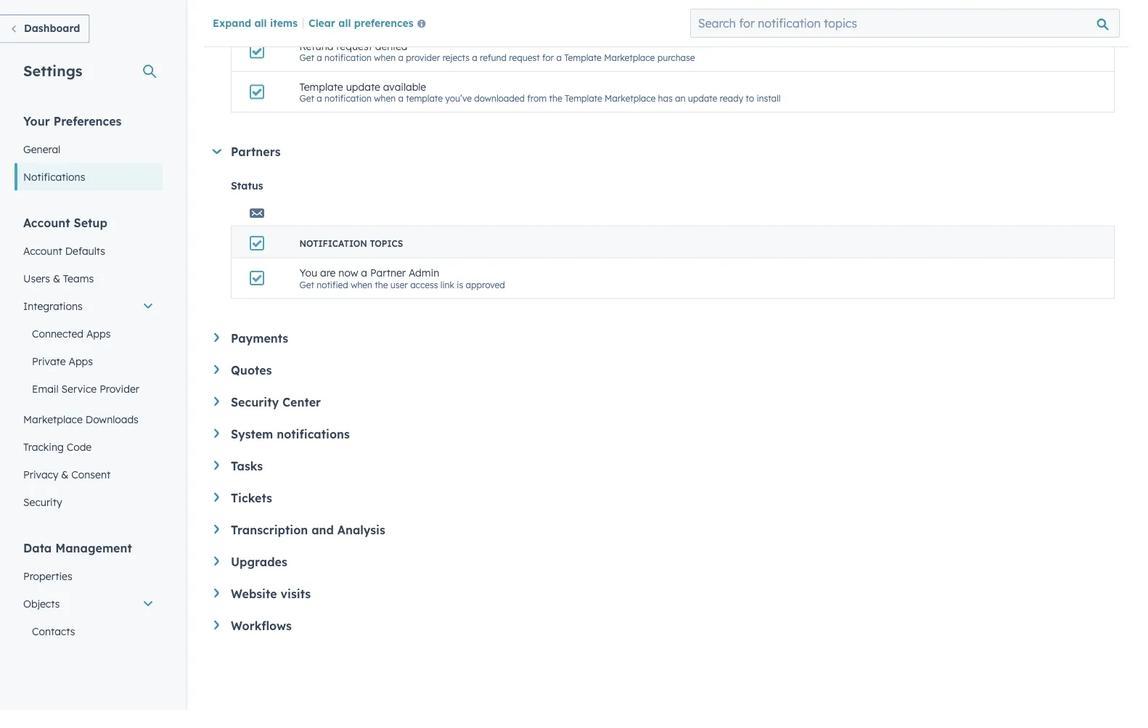 Task type: locate. For each thing, give the bounding box(es) containing it.
2 all from the left
[[339, 16, 351, 29]]

apps down integrations button
[[86, 327, 111, 340]]

link
[[441, 279, 455, 290]]

caret image left quotes
[[214, 365, 219, 375]]

caret image inside payments dropdown button
[[214, 333, 219, 343]]

0 vertical spatial security
[[231, 395, 279, 410]]

private apps link
[[15, 348, 163, 375]]

apps up service
[[69, 355, 93, 368]]

the inside you are now a partner admin get notified when the user access link is approved
[[375, 279, 388, 290]]

caret image inside 'partners' dropdown button
[[212, 149, 222, 154]]

1 vertical spatial for
[[543, 52, 554, 63]]

caret image
[[214, 333, 219, 343], [214, 429, 219, 439], [214, 461, 219, 471], [214, 557, 219, 566], [214, 589, 219, 598]]

template
[[543, 12, 580, 23], [565, 52, 602, 63], [300, 80, 343, 93], [565, 93, 603, 104]]

get down clear at the left top of page
[[300, 52, 314, 63]]

users & teams link
[[15, 265, 163, 292]]

for inside refund request denied get a notification when a provider rejects a refund request for a template marketplace purchase
[[543, 52, 554, 63]]

2 get from the top
[[300, 52, 314, 63]]

now
[[339, 267, 358, 279]]

expand
[[213, 16, 251, 29]]

1 all from the left
[[255, 16, 267, 29]]

the
[[550, 93, 563, 104], [375, 279, 388, 290]]

purchase
[[636, 12, 674, 23], [658, 52, 696, 63]]

private
[[32, 355, 66, 368]]

a left template
[[398, 93, 404, 104]]

account setup
[[23, 215, 107, 230]]

0 horizontal spatial the
[[375, 279, 388, 290]]

0 vertical spatial &
[[53, 272, 60, 285]]

4 get from the top
[[300, 279, 314, 290]]

caret image inside the "upgrades" dropdown button
[[214, 557, 219, 566]]

caret image left partners
[[212, 149, 222, 154]]

available
[[383, 80, 427, 93]]

template up template update available get a notification when a template you've downloaded from the template marketplace has an update ready to install
[[565, 52, 602, 63]]

get down refund
[[300, 93, 314, 104]]

you
[[404, 12, 419, 23]]

contacts link
[[15, 618, 163, 645]]

template inside refund request denied get a notification when a provider rejects a refund request for a template marketplace purchase
[[565, 52, 602, 63]]

get left are
[[300, 279, 314, 290]]

1 vertical spatial the
[[375, 279, 388, 290]]

workflows
[[231, 619, 292, 633]]

& right the privacy
[[61, 468, 69, 481]]

marketplace inside 'account setup' element
[[23, 413, 83, 426]]

template update available get a notification when a template you've downloaded from the template marketplace has an update ready to install
[[300, 80, 781, 104]]

a up refund request denied get a notification when a provider rejects a refund request for a template marketplace purchase
[[535, 12, 540, 23]]

0 vertical spatial account
[[23, 215, 70, 230]]

upgrades button
[[214, 555, 1116, 570]]

preferences
[[354, 16, 414, 29]]

caret image for quotes
[[214, 365, 219, 375]]

dashboard link
[[0, 15, 90, 43]]

a right now
[[361, 267, 368, 279]]

security center button
[[214, 395, 1116, 410]]

caret image left payments
[[214, 333, 219, 343]]

3 get from the top
[[300, 93, 314, 104]]

notification inside refund request denied get a notification when a provider rejects a refund request for a template marketplace purchase
[[325, 52, 372, 63]]

an
[[676, 93, 686, 104]]

all left items
[[255, 16, 267, 29]]

& for users
[[53, 272, 60, 285]]

integrations
[[23, 300, 83, 312]]

marketplace
[[583, 12, 634, 23], [605, 52, 655, 63], [605, 93, 656, 104], [23, 413, 83, 426]]

your
[[23, 114, 50, 128]]

connected apps link
[[15, 320, 163, 348]]

system
[[231, 427, 273, 442]]

account up users
[[23, 244, 62, 257]]

marketplace downloads
[[23, 413, 139, 426]]

tickets button
[[214, 491, 1116, 506]]

has
[[659, 93, 673, 104]]

when
[[380, 12, 402, 23], [374, 52, 396, 63], [374, 93, 396, 104], [351, 279, 373, 290]]

0 vertical spatial the
[[550, 93, 563, 104]]

security down the privacy
[[23, 496, 62, 508]]

marketplace inside template update available get a notification when a template you've downloaded from the template marketplace has an update ready to install
[[605, 93, 656, 104]]

0 vertical spatial for
[[521, 12, 532, 23]]

denied
[[375, 40, 408, 52]]

2 caret image from the top
[[214, 429, 219, 439]]

caret image inside tickets dropdown button
[[214, 493, 219, 503]]

2 account from the top
[[23, 244, 62, 257]]

marketplace downloads link
[[15, 406, 163, 433]]

apps
[[86, 327, 111, 340], [69, 355, 93, 368]]

get a confirmation when you cancel a refund request for a template marketplace purchase
[[300, 12, 674, 23]]

1 vertical spatial refund
[[480, 52, 507, 63]]

a inside you are now a partner admin get notified when the user access link is approved
[[361, 267, 368, 279]]

is
[[457, 279, 464, 290]]

from
[[528, 93, 547, 104]]

integrations button
[[15, 292, 163, 320]]

notification for update
[[325, 93, 372, 104]]

confirmation
[[325, 12, 378, 23]]

email service provider link
[[15, 375, 163, 403]]

0 horizontal spatial for
[[521, 12, 532, 23]]

privacy & consent link
[[15, 461, 163, 489]]

partner
[[370, 267, 406, 279]]

website visits button
[[214, 587, 1116, 601]]

0 horizontal spatial security
[[23, 496, 62, 508]]

when up available
[[374, 52, 396, 63]]

caret image
[[212, 149, 222, 154], [214, 365, 219, 375], [214, 397, 219, 407], [214, 493, 219, 503], [214, 525, 219, 535], [214, 621, 219, 630]]

marketplace inside refund request denied get a notification when a provider rejects a refund request for a template marketplace purchase
[[605, 52, 655, 63]]

3 caret image from the top
[[214, 461, 219, 471]]

& right users
[[53, 272, 60, 285]]

a down clear at the left top of page
[[317, 52, 322, 63]]

caret image for payments
[[214, 333, 219, 343]]

5 caret image from the top
[[214, 589, 219, 598]]

1 vertical spatial &
[[61, 468, 69, 481]]

0 vertical spatial apps
[[86, 327, 111, 340]]

1 horizontal spatial &
[[61, 468, 69, 481]]

expand all items button
[[213, 16, 298, 29]]

a right rejects
[[472, 52, 478, 63]]

0 vertical spatial refund
[[458, 12, 485, 23]]

0 vertical spatial notification
[[325, 52, 372, 63]]

0 horizontal spatial &
[[53, 272, 60, 285]]

account for account setup
[[23, 215, 70, 230]]

security inside 'account setup' element
[[23, 496, 62, 508]]

1 horizontal spatial for
[[543, 52, 554, 63]]

refund request denied get a notification when a provider rejects a refund request for a template marketplace purchase
[[300, 40, 696, 63]]

1 vertical spatial security
[[23, 496, 62, 508]]

caret image inside workflows dropdown button
[[214, 621, 219, 630]]

1 horizontal spatial the
[[550, 93, 563, 104]]

security for security
[[23, 496, 62, 508]]

caret image inside website visits dropdown button
[[214, 589, 219, 598]]

caret image left tasks
[[214, 461, 219, 471]]

all inside 'button'
[[339, 16, 351, 29]]

settings
[[23, 61, 82, 80]]

1 horizontal spatial security
[[231, 395, 279, 410]]

the right from on the left of page
[[550, 93, 563, 104]]

your preferences element
[[15, 113, 163, 191]]

0 horizontal spatial all
[[255, 16, 267, 29]]

rejects
[[443, 52, 470, 63]]

data management
[[23, 541, 132, 555]]

notification down clear all preferences
[[325, 52, 372, 63]]

tickets
[[231, 491, 272, 506]]

topics
[[370, 238, 403, 249]]

account up the account defaults
[[23, 215, 70, 230]]

1 get from the top
[[300, 12, 314, 23]]

request up refund request denied get a notification when a provider rejects a refund request for a template marketplace purchase
[[488, 12, 518, 23]]

caret image left the system
[[214, 429, 219, 439]]

Search for notification topics search field
[[691, 9, 1121, 38]]

1 vertical spatial purchase
[[658, 52, 696, 63]]

account defaults
[[23, 244, 105, 257]]

all right clear at the left top of page
[[339, 16, 351, 29]]

when inside refund request denied get a notification when a provider rejects a refund request for a template marketplace purchase
[[374, 52, 396, 63]]

payments button
[[214, 331, 1116, 346]]

refund inside refund request denied get a notification when a provider rejects a refund request for a template marketplace purchase
[[480, 52, 507, 63]]

update left available
[[346, 80, 381, 93]]

a up template update available get a notification when a template you've downloaded from the template marketplace has an update ready to install
[[557, 52, 562, 63]]

provider
[[406, 52, 440, 63]]

caret image inside system notifications 'dropdown button'
[[214, 429, 219, 439]]

notification inside template update available get a notification when a template you've downloaded from the template marketplace has an update ready to install
[[325, 93, 372, 104]]

get right items
[[300, 12, 314, 23]]

a
[[317, 12, 322, 23], [451, 12, 456, 23], [535, 12, 540, 23], [317, 52, 322, 63], [398, 52, 404, 63], [472, 52, 478, 63], [557, 52, 562, 63], [317, 93, 322, 104], [398, 93, 404, 104], [361, 267, 368, 279]]

when left you
[[380, 12, 402, 23]]

1 horizontal spatial all
[[339, 16, 351, 29]]

the inside template update available get a notification when a template you've downloaded from the template marketplace has an update ready to install
[[550, 93, 563, 104]]

the left user
[[375, 279, 388, 290]]

update right an
[[688, 93, 718, 104]]

for
[[521, 12, 532, 23], [543, 52, 554, 63]]

1 vertical spatial apps
[[69, 355, 93, 368]]

when left template
[[374, 93, 396, 104]]

caret image for workflows
[[214, 621, 219, 630]]

general
[[23, 143, 60, 155]]

connected apps
[[32, 327, 111, 340]]

status
[[231, 180, 263, 192]]

1 account from the top
[[23, 215, 70, 230]]

caret image inside transcription and analysis dropdown button
[[214, 525, 219, 535]]

tracking code link
[[15, 433, 163, 461]]

refund right the cancel at the left top
[[458, 12, 485, 23]]

tasks
[[231, 459, 263, 474]]

caret image inside tasks dropdown button
[[214, 461, 219, 471]]

refund right rejects
[[480, 52, 507, 63]]

notified
[[317, 279, 349, 290]]

for up refund request denied get a notification when a provider rejects a refund request for a template marketplace purchase
[[521, 12, 532, 23]]

caret image left security center
[[214, 397, 219, 407]]

1 caret image from the top
[[214, 333, 219, 343]]

when inside template update available get a notification when a template you've downloaded from the template marketplace has an update ready to install
[[374, 93, 396, 104]]

request up template update available get a notification when a template you've downloaded from the template marketplace has an update ready to install
[[509, 52, 540, 63]]

security up the system
[[231, 395, 279, 410]]

caret image left tickets on the bottom left of page
[[214, 493, 219, 503]]

caret image inside security center dropdown button
[[214, 397, 219, 407]]

4 caret image from the top
[[214, 557, 219, 566]]

template
[[406, 93, 443, 104]]

caret image left transcription
[[214, 525, 219, 535]]

notification left available
[[325, 93, 372, 104]]

data
[[23, 541, 52, 555]]

account defaults link
[[15, 237, 163, 265]]

caret image left workflows
[[214, 621, 219, 630]]

1 vertical spatial account
[[23, 244, 62, 257]]

1 notification from the top
[[325, 52, 372, 63]]

when right notified
[[351, 279, 373, 290]]

caret image inside quotes dropdown button
[[214, 365, 219, 375]]

to
[[746, 93, 755, 104]]

caret image left website
[[214, 589, 219, 598]]

access
[[411, 279, 438, 290]]

1 vertical spatial notification
[[325, 93, 372, 104]]

for up template update available get a notification when a template you've downloaded from the template marketplace has an update ready to install
[[543, 52, 554, 63]]

ready
[[720, 93, 744, 104]]

caret image left upgrades
[[214, 557, 219, 566]]

partners
[[231, 145, 281, 159]]

2 notification from the top
[[325, 93, 372, 104]]

clear all preferences button
[[309, 15, 432, 33]]

&
[[53, 272, 60, 285], [61, 468, 69, 481]]



Task type: vqa. For each thing, say whether or not it's contained in the screenshot.
Admin
yes



Task type: describe. For each thing, give the bounding box(es) containing it.
template up refund request denied get a notification when a provider rejects a refund request for a template marketplace purchase
[[543, 12, 580, 23]]

admin
[[409, 267, 440, 279]]

refund
[[300, 40, 334, 52]]

data management element
[[15, 540, 163, 710]]

dashboard
[[24, 22, 80, 35]]

caret image for partners
[[212, 149, 222, 154]]

defaults
[[65, 244, 105, 257]]

notifications link
[[15, 163, 163, 191]]

account for account defaults
[[23, 244, 62, 257]]

apps for private apps
[[69, 355, 93, 368]]

tasks button
[[214, 459, 1116, 474]]

security center
[[231, 395, 321, 410]]

payments
[[231, 331, 289, 346]]

website visits
[[231, 587, 311, 601]]

cancel
[[422, 12, 448, 23]]

notification for request
[[325, 52, 372, 63]]

notification topics
[[300, 238, 403, 249]]

all for clear
[[339, 16, 351, 29]]

a right the cancel at the left top
[[451, 12, 456, 23]]

0 vertical spatial purchase
[[636, 12, 674, 23]]

expand all items
[[213, 16, 298, 29]]

caret image for tasks
[[214, 461, 219, 471]]

users
[[23, 272, 50, 285]]

objects
[[23, 597, 60, 610]]

email
[[32, 382, 59, 395]]

teams
[[63, 272, 94, 285]]

clear
[[309, 16, 336, 29]]

properties
[[23, 570, 72, 583]]

users & teams
[[23, 272, 94, 285]]

partners button
[[212, 145, 1116, 159]]

notifications
[[23, 170, 85, 183]]

security link
[[15, 489, 163, 516]]

notification
[[300, 238, 368, 249]]

caret image for upgrades
[[214, 557, 219, 566]]

install
[[757, 93, 781, 104]]

downloads
[[86, 413, 139, 426]]

and
[[312, 523, 334, 538]]

quotes
[[231, 363, 272, 378]]

tracking
[[23, 441, 64, 453]]

caret image for transcription and analysis
[[214, 525, 219, 535]]

privacy & consent
[[23, 468, 111, 481]]

template down refund
[[300, 80, 343, 93]]

quotes button
[[214, 363, 1116, 378]]

analysis
[[338, 523, 386, 538]]

get inside you are now a partner admin get notified when the user access link is approved
[[300, 279, 314, 290]]

get inside template update available get a notification when a template you've downloaded from the template marketplace has an update ready to install
[[300, 93, 314, 104]]

1 horizontal spatial update
[[688, 93, 718, 104]]

contacts
[[32, 625, 75, 638]]

account setup element
[[15, 215, 163, 516]]

caret image for system notifications
[[214, 429, 219, 439]]

visits
[[281, 587, 311, 601]]

notifications
[[277, 427, 350, 442]]

you've
[[446, 93, 472, 104]]

purchase inside refund request denied get a notification when a provider rejects a refund request for a template marketplace purchase
[[658, 52, 696, 63]]

email service provider
[[32, 382, 139, 395]]

center
[[283, 395, 321, 410]]

system notifications
[[231, 427, 350, 442]]

website
[[231, 587, 277, 601]]

& for privacy
[[61, 468, 69, 481]]

transcription
[[231, 523, 308, 538]]

privacy
[[23, 468, 58, 481]]

caret image for website visits
[[214, 589, 219, 598]]

caret image for tickets
[[214, 493, 219, 503]]

code
[[67, 441, 92, 453]]

consent
[[71, 468, 111, 481]]

a up refund
[[317, 12, 322, 23]]

a left provider
[[398, 52, 404, 63]]

clear all preferences
[[309, 16, 414, 29]]

caret image for security center
[[214, 397, 219, 407]]

your preferences
[[23, 114, 122, 128]]

properties link
[[15, 563, 163, 590]]

a down refund
[[317, 93, 322, 104]]

you are now a partner admin get notified when the user access link is approved
[[300, 267, 505, 290]]

approved
[[466, 279, 505, 290]]

upgrades
[[231, 555, 288, 570]]

setup
[[74, 215, 107, 230]]

0 horizontal spatial update
[[346, 80, 381, 93]]

management
[[55, 541, 132, 555]]

downloaded
[[475, 93, 525, 104]]

template right from on the left of page
[[565, 93, 603, 104]]

security for security center
[[231, 395, 279, 410]]

are
[[320, 267, 336, 279]]

user
[[391, 279, 408, 290]]

items
[[270, 16, 298, 29]]

all for expand
[[255, 16, 267, 29]]

request down clear all preferences
[[337, 40, 373, 52]]

transcription and analysis
[[231, 523, 386, 538]]

when inside you are now a partner admin get notified when the user access link is approved
[[351, 279, 373, 290]]

objects button
[[15, 590, 163, 618]]

tracking code
[[23, 441, 92, 453]]

get inside refund request denied get a notification when a provider rejects a refund request for a template marketplace purchase
[[300, 52, 314, 63]]

apps for connected apps
[[86, 327, 111, 340]]



